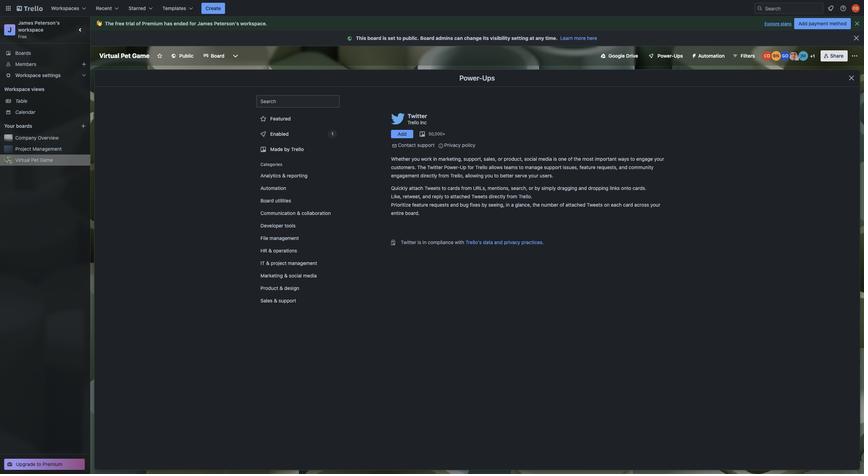 Task type: describe. For each thing, give the bounding box(es) containing it.
practices
[[522, 239, 543, 245]]

retweet,
[[403, 194, 421, 199]]

1 vertical spatial tweets
[[472, 194, 488, 199]]

0 horizontal spatial pet
[[31, 157, 39, 163]]

and inside whether you work in marketing, support, sales, or product, social media is one of the most important ways to engage your customers. the twitter power-up for trello allows teams to manage support issues, feature requests, and community engagement directly from trello, allowing you to better serve your users.
[[619, 164, 628, 170]]

a
[[511, 202, 514, 208]]

project management
[[15, 146, 62, 152]]

1 horizontal spatial attached
[[566, 202, 586, 208]]

ups inside button
[[674, 53, 683, 59]]

made by trello link
[[256, 142, 340, 156]]

overview
[[38, 135, 59, 141]]

engage
[[637, 156, 653, 162]]

users.
[[540, 173, 554, 179]]

twitter trello inc
[[408, 113, 427, 125]]

explore plans button
[[765, 20, 792, 28]]

0 horizontal spatial christina overa (christinaovera) image
[[763, 51, 772, 61]]

1 vertical spatial social
[[289, 273, 302, 279]]

public button
[[167, 50, 198, 62]]

create
[[206, 5, 221, 11]]

project
[[271, 260, 287, 266]]

board utilities
[[261, 198, 291, 204]]

to down allows
[[495, 173, 499, 179]]

teams
[[504, 164, 518, 170]]

of inside whether you work in marketing, support, sales, or product, social media is one of the most important ways to engage your customers. the twitter power-up for trello allows teams to manage support issues, feature requests, and community engagement directly from trello, allowing you to better serve your users.
[[568, 156, 573, 162]]

starred button
[[125, 3, 157, 14]]

to right the set
[[397, 35, 402, 41]]

social inside whether you work in marketing, support, sales, or product, social media is one of the most important ways to engage your customers. the twitter power-up for trello allows teams to manage support issues, feature requests, and community engagement directly from trello, allowing you to better serve your users.
[[524, 156, 537, 162]]

data
[[483, 239, 493, 245]]

0 vertical spatial premium
[[142, 21, 163, 26]]

& for hr
[[269, 248, 272, 254]]

up
[[460, 164, 467, 170]]

your boards with 3 items element
[[4, 122, 70, 130]]

templates
[[163, 5, 186, 11]]

1 vertical spatial virtual pet game
[[15, 157, 53, 163]]

1 horizontal spatial christina overa (christinaovera) image
[[852, 4, 860, 13]]

seeing,
[[489, 202, 505, 208]]

plans
[[781, 21, 792, 26]]

trello inside twitter trello inc
[[408, 119, 419, 125]]

and left bug
[[451, 202, 459, 208]]

company overview link
[[15, 134, 86, 141]]

search image
[[758, 6, 763, 11]]

issues,
[[563, 164, 579, 170]]

learn
[[561, 35, 573, 41]]

board for board utilities
[[261, 198, 274, 204]]

0 horizontal spatial ups
[[483, 74, 495, 82]]

bug
[[460, 202, 469, 208]]

to up serve
[[519, 164, 524, 170]]

allowing
[[465, 173, 484, 179]]

privacy policy link
[[445, 142, 476, 148]]

Search field
[[763, 3, 824, 14]]

1 vertical spatial premium
[[43, 461, 62, 467]]

product
[[261, 285, 278, 291]]

power- inside button
[[658, 53, 674, 59]]

0 vertical spatial your
[[655, 156, 665, 162]]

dragging
[[558, 185, 578, 191]]

the inside quickly attach tweets to cards from urls, mentions, search, or by simply dragging and dropping links onto cards. like, retweet, and reply to attached tweets directly from trello. prioritize feature requests and bug fixes by seeing, in a glance, the number of attached tweets on each card across your entire board.
[[533, 202, 540, 208]]

compliance
[[428, 239, 454, 245]]

2 horizontal spatial tweets
[[587, 202, 603, 208]]

serve
[[515, 173, 527, 179]]

2 vertical spatial is
[[418, 239, 421, 245]]

feature inside whether you work in marketing, support, sales, or product, social media is one of the most important ways to engage your customers. the twitter power-up for trello allows teams to manage support issues, feature requests, and community engagement directly from trello, allowing you to better serve your users.
[[580, 164, 596, 170]]

to right ways
[[631, 156, 635, 162]]

1 vertical spatial game
[[40, 157, 53, 163]]

categories
[[261, 162, 283, 167]]

2 vertical spatial in
[[423, 239, 427, 245]]

setting
[[512, 35, 529, 41]]

its
[[483, 35, 489, 41]]

add button
[[391, 130, 414, 138]]

0 vertical spatial tweets
[[425, 185, 441, 191]]

for inside whether you work in marketing, support, sales, or product, social media is one of the most important ways to engage your customers. the twitter power-up for trello allows teams to manage support issues, feature requests, and community engagement directly from trello, allowing you to better serve your users.
[[468, 164, 474, 170]]

ben nelson (bennelson96) image
[[772, 51, 781, 61]]

from inside whether you work in marketing, support, sales, or product, social media is one of the most important ways to engage your customers. the twitter power-up for trello allows teams to manage support issues, feature requests, and community engagement directly from trello, allowing you to better serve your users.
[[439, 173, 449, 179]]

👋 the free trial of premium has ended for james peterson's workspace .
[[96, 21, 267, 26]]

and left reply
[[423, 194, 431, 199]]

0 horizontal spatial power-ups
[[460, 74, 495, 82]]

visibility
[[490, 35, 511, 41]]

👋
[[96, 21, 102, 26]]

power-ups button
[[644, 50, 688, 62]]

0 horizontal spatial for
[[190, 21, 196, 26]]

show menu image
[[852, 52, 859, 59]]

open information menu image
[[840, 5, 847, 12]]

search,
[[511, 185, 528, 191]]

the inside whether you work in marketing, support, sales, or product, social media is one of the most important ways to engage your customers. the twitter power-up for trello allows teams to manage support issues, feature requests, and community engagement directly from trello, allowing you to better serve your users.
[[418, 164, 426, 170]]

featured link
[[256, 112, 340, 126]]

virtual inside text field
[[99, 52, 119, 59]]

50,000 +
[[429, 131, 445, 137]]

marketing & social media link
[[256, 270, 340, 281]]

trello's
[[466, 239, 482, 245]]

simply
[[542, 185, 556, 191]]

it & project management link
[[256, 258, 340, 269]]

james peterson's workspace free
[[18, 20, 61, 39]]

1 vertical spatial by
[[535, 185, 540, 191]]

1 vertical spatial virtual
[[15, 157, 30, 163]]

game inside text field
[[132, 52, 150, 59]]

workspace navigation collapse icon image
[[76, 25, 85, 35]]

your inside quickly attach tweets to cards from urls, mentions, search, or by simply dragging and dropping links onto cards. like, retweet, and reply to attached tweets directly from trello. prioritize feature requests and bug fixes by seeing, in a glance, the number of attached tweets on each card across your entire board.
[[651, 202, 661, 208]]

wave image
[[96, 21, 102, 27]]

directly inside whether you work in marketing, support, sales, or product, social media is one of the most important ways to engage your customers. the twitter power-up for trello allows teams to manage support issues, feature requests, and community engagement directly from trello, allowing you to better serve your users.
[[421, 173, 437, 179]]

table link
[[15, 98, 86, 105]]

1 vertical spatial +
[[443, 131, 445, 137]]

to right upgrade
[[37, 461, 41, 467]]

one
[[559, 156, 567, 162]]

media inside whether you work in marketing, support, sales, or product, social media is one of the most important ways to engage your customers. the twitter power-up for trello allows teams to manage support issues, feature requests, and community engagement directly from trello, allowing you to better serve your users.
[[539, 156, 552, 162]]

calendar
[[15, 109, 35, 115]]

whether
[[391, 156, 411, 162]]

1 vertical spatial management
[[288, 260, 317, 266]]

peterson's inside james peterson's workspace free
[[35, 20, 60, 26]]

1 horizontal spatial from
[[462, 185, 472, 191]]

james peterson (jamespeterson93) image
[[790, 51, 799, 61]]

1 vertical spatial 1
[[332, 131, 334, 137]]

to right reply
[[445, 194, 449, 199]]

hr
[[261, 248, 267, 254]]

workspaces
[[51, 5, 79, 11]]

1 vertical spatial your
[[529, 173, 539, 179]]

product & design
[[261, 285, 299, 291]]

communication
[[261, 210, 296, 216]]

mentions,
[[488, 185, 510, 191]]

whether you work in marketing, support, sales, or product, social media is one of the most important ways to engage your customers. the twitter power-up for trello allows teams to manage support issues, feature requests, and community engagement directly from trello, allowing you to better serve your users.
[[391, 156, 665, 179]]

analytics
[[261, 173, 281, 179]]

recent button
[[92, 3, 123, 14]]

sm image
[[346, 35, 356, 42]]

trello inside whether you work in marketing, support, sales, or product, social media is one of the most important ways to engage your customers. the twitter power-up for trello allows teams to manage support issues, feature requests, and community engagement directly from trello, allowing you to better serve your users.
[[475, 164, 488, 170]]

company
[[15, 135, 37, 141]]

0 horizontal spatial automation
[[261, 185, 286, 191]]

any
[[536, 35, 544, 41]]

recent
[[96, 5, 112, 11]]

jeremy miller (jeremymiller198) image
[[799, 51, 809, 61]]

drive
[[626, 53, 638, 59]]

trello,
[[451, 173, 464, 179]]

0 vertical spatial you
[[412, 156, 420, 162]]

virtual pet game inside text field
[[99, 52, 150, 59]]

set
[[388, 35, 396, 41]]

table
[[15, 98, 27, 104]]

contact support
[[398, 142, 435, 148]]

policy
[[462, 142, 476, 148]]

made by trello
[[270, 146, 304, 152]]

sm image inside automation button
[[689, 50, 699, 60]]

1 horizontal spatial sm image
[[438, 142, 445, 149]]

sales
[[261, 298, 273, 304]]

trello.
[[519, 194, 533, 199]]

your boards
[[4, 123, 32, 129]]

0 horizontal spatial sm image
[[391, 142, 398, 149]]

contact support link
[[398, 142, 435, 148]]

or inside quickly attach tweets to cards from urls, mentions, search, or by simply dragging and dropping links onto cards. like, retweet, and reply to attached tweets directly from trello. prioritize feature requests and bug fixes by seeing, in a glance, the number of attached tweets on each card across your entire board.
[[529, 185, 534, 191]]

1 vertical spatial trello
[[291, 146, 304, 152]]

more
[[575, 35, 586, 41]]

0 vertical spatial board
[[420, 35, 435, 41]]

workspace for workspace settings
[[15, 72, 41, 78]]

primary element
[[0, 0, 865, 17]]

public.
[[403, 35, 419, 41]]

board for board
[[211, 53, 225, 59]]

marketing,
[[439, 156, 462, 162]]

1 vertical spatial media
[[303, 273, 317, 279]]

0 vertical spatial workspace
[[240, 21, 266, 26]]

most
[[583, 156, 594, 162]]

0 vertical spatial attached
[[451, 194, 471, 199]]

1 horizontal spatial peterson's
[[214, 21, 239, 26]]

the inside whether you work in marketing, support, sales, or product, social media is one of the most important ways to engage your customers. the twitter power-up for trello allows teams to manage support issues, feature requests, and community engagement directly from trello, allowing you to better serve your users.
[[574, 156, 581, 162]]

1 vertical spatial .
[[543, 239, 544, 245]]

& for it
[[266, 260, 270, 266]]

board.
[[405, 210, 420, 216]]



Task type: vqa. For each thing, say whether or not it's contained in the screenshot.
Public button
yes



Task type: locate. For each thing, give the bounding box(es) containing it.
1 horizontal spatial workspace
[[240, 21, 266, 26]]

& left 'design'
[[280, 285, 283, 291]]

0 vertical spatial for
[[190, 21, 196, 26]]

analytics & reporting
[[261, 173, 308, 179]]

1 vertical spatial or
[[529, 185, 534, 191]]

add board image
[[81, 123, 86, 129]]

add for add payment method
[[799, 21, 808, 26]]

attached down dragging at the right top of page
[[566, 202, 586, 208]]

in inside whether you work in marketing, support, sales, or product, social media is one of the most important ways to engage your customers. the twitter power-up for trello allows teams to manage support issues, feature requests, and community engagement directly from trello, allowing you to better serve your users.
[[433, 156, 437, 162]]

free
[[115, 21, 124, 26]]

& right analytics
[[282, 173, 286, 179]]

collaboration
[[302, 210, 331, 216]]

0 horizontal spatial from
[[439, 173, 449, 179]]

quickly attach tweets to cards from urls, mentions, search, or by simply dragging and dropping links onto cards. like, retweet, and reply to attached tweets directly from trello. prioritize feature requests and bug fixes by seeing, in a glance, the number of attached tweets on each card across your entire board.
[[391, 185, 661, 216]]

of inside banner
[[136, 21, 141, 26]]

board left customize views "image"
[[211, 53, 225, 59]]

1 vertical spatial feature
[[412, 202, 428, 208]]

you down allows
[[485, 173, 493, 179]]

1 horizontal spatial support
[[417, 142, 435, 148]]

0 vertical spatial pet
[[121, 52, 131, 59]]

it & project management
[[261, 260, 317, 266]]

engagement
[[391, 173, 419, 179]]

in left a
[[506, 202, 510, 208]]

feature inside quickly attach tweets to cards from urls, mentions, search, or by simply dragging and dropping links onto cards. like, retweet, and reply to attached tweets directly from trello. prioritize feature requests and bug fixes by seeing, in a glance, the number of attached tweets on each card across your entire board.
[[412, 202, 428, 208]]

board left utilities
[[261, 198, 274, 204]]

explore
[[765, 21, 780, 26]]

0 vertical spatial add
[[799, 21, 808, 26]]

1 vertical spatial workspace
[[18, 27, 43, 33]]

sales & support link
[[256, 295, 340, 306]]

in right work
[[433, 156, 437, 162]]

in inside quickly attach tweets to cards from urls, mentions, search, or by simply dragging and dropping links onto cards. like, retweet, and reply to attached tweets directly from trello. prioritize feature requests and bug fixes by seeing, in a glance, the number of attached tweets on each card across your entire board.
[[506, 202, 510, 208]]

virtual pet game
[[99, 52, 150, 59], [15, 157, 53, 163]]

directly inside quickly attach tweets to cards from urls, mentions, search, or by simply dragging and dropping links onto cards. like, retweet, and reply to attached tweets directly from trello. prioritize feature requests and bug fixes by seeing, in a glance, the number of attached tweets on each card across your entire board.
[[489, 194, 506, 199]]

file management
[[261, 235, 299, 241]]

onto
[[622, 185, 632, 191]]

christina overa (christinaovera) image left gary orlando (garyorlando) "icon"
[[763, 51, 772, 61]]

card
[[623, 202, 633, 208]]

twitter down board.
[[401, 239, 417, 245]]

1 horizontal spatial +
[[811, 54, 813, 59]]

+ 1
[[811, 54, 815, 59]]

peterson's down create button
[[214, 21, 239, 26]]

+ up privacy
[[443, 131, 445, 137]]

twitter inside whether you work in marketing, support, sales, or product, social media is one of the most important ways to engage your customers. the twitter power-up for trello allows teams to manage support issues, feature requests, and community engagement directly from trello, allowing you to better serve your users.
[[427, 164, 443, 170]]

by
[[284, 146, 290, 152], [535, 185, 540, 191], [482, 202, 487, 208]]

sm image down the 50,000 +
[[438, 142, 445, 149]]

james
[[18, 20, 33, 26], [198, 21, 213, 26]]

premium left has
[[142, 21, 163, 26]]

0 vertical spatial automation
[[699, 53, 725, 59]]

workspace views
[[4, 86, 45, 92]]

1 horizontal spatial media
[[539, 156, 552, 162]]

0 horizontal spatial directly
[[421, 173, 437, 179]]

cards.
[[633, 185, 647, 191]]

. inside banner
[[266, 21, 267, 26]]

by right fixes
[[482, 202, 487, 208]]

add for add
[[398, 131, 407, 137]]

this board is set to public. board admins can change its visibility setting at any time. learn more here
[[356, 35, 597, 41]]

0 vertical spatial media
[[539, 156, 552, 162]]

virtual pet game down free
[[99, 52, 150, 59]]

0 horizontal spatial game
[[40, 157, 53, 163]]

tweets left on
[[587, 202, 603, 208]]

directly down work
[[421, 173, 437, 179]]

change
[[464, 35, 482, 41]]

2 vertical spatial support
[[279, 298, 296, 304]]

star or unstar board image
[[157, 53, 163, 59]]

2 vertical spatial tweets
[[587, 202, 603, 208]]

is left the set
[[383, 35, 387, 41]]

& for communication
[[297, 210, 300, 216]]

operations
[[273, 248, 297, 254]]

1 horizontal spatial automation
[[699, 53, 725, 59]]

twitter
[[408, 113, 427, 119], [427, 164, 443, 170], [401, 239, 417, 245]]

1 vertical spatial power-ups
[[460, 74, 495, 82]]

virtual pet game down the project management
[[15, 157, 53, 163]]

attached up bug
[[451, 194, 471, 199]]

the down work
[[418, 164, 426, 170]]

0 notifications image
[[827, 4, 835, 13]]

you left work
[[412, 156, 420, 162]]

starred
[[129, 5, 146, 11]]

0 horizontal spatial workspace
[[18, 27, 43, 33]]

add left payment
[[799, 21, 808, 26]]

for right the ended
[[190, 21, 196, 26]]

work
[[421, 156, 432, 162]]

& down board utilities 'link'
[[297, 210, 300, 216]]

1 horizontal spatial the
[[574, 156, 581, 162]]

trello up allowing
[[475, 164, 488, 170]]

banner
[[90, 17, 865, 31]]

2 horizontal spatial board
[[420, 35, 435, 41]]

filters
[[741, 53, 755, 59]]

0 vertical spatial in
[[433, 156, 437, 162]]

0 vertical spatial the
[[105, 21, 114, 26]]

calendar link
[[15, 109, 86, 116]]

2 horizontal spatial trello
[[475, 164, 488, 170]]

and down ways
[[619, 164, 628, 170]]

1 horizontal spatial premium
[[142, 21, 163, 26]]

0 vertical spatial trello
[[408, 119, 419, 125]]

& for marketing
[[284, 273, 288, 279]]

0 vertical spatial or
[[498, 156, 503, 162]]

on
[[604, 202, 610, 208]]

sm image down "add" button
[[391, 142, 398, 149]]

0 vertical spatial power-ups
[[658, 53, 683, 59]]

better
[[500, 173, 514, 179]]

2 vertical spatial by
[[482, 202, 487, 208]]

workspace up the table
[[4, 86, 30, 92]]

add payment method
[[799, 21, 847, 26]]

in
[[433, 156, 437, 162], [506, 202, 510, 208], [423, 239, 427, 245]]

Search text field
[[256, 95, 340, 108]]

1 horizontal spatial feature
[[580, 164, 596, 170]]

peterson's down the "back to home" image
[[35, 20, 60, 26]]

christina overa (christinaovera) image right open information menu image
[[852, 4, 860, 13]]

2 vertical spatial board
[[261, 198, 274, 204]]

marketing
[[261, 273, 283, 279]]

media up manage on the right top of page
[[539, 156, 552, 162]]

workspaces button
[[47, 3, 90, 14]]

ways
[[618, 156, 629, 162]]

50,000
[[429, 131, 443, 137]]

developer tools link
[[256, 220, 340, 231]]

2 vertical spatial of
[[560, 202, 565, 208]]

settings
[[42, 72, 61, 78]]

+ right jeremy miller (jeremymiller198) icon
[[811, 54, 813, 59]]

feature down most
[[580, 164, 596, 170]]

1 vertical spatial attached
[[566, 202, 586, 208]]

& for sales
[[274, 298, 277, 304]]

0 horizontal spatial virtual pet game
[[15, 157, 53, 163]]

0 horizontal spatial the
[[105, 21, 114, 26]]

tweets up reply
[[425, 185, 441, 191]]

& right it
[[266, 260, 270, 266]]

sm image
[[689, 50, 699, 60], [391, 142, 398, 149], [438, 142, 445, 149]]

of right one on the top
[[568, 156, 573, 162]]

0 vertical spatial social
[[524, 156, 537, 162]]

add up the contact
[[398, 131, 407, 137]]

1 horizontal spatial directly
[[489, 194, 506, 199]]

upgrade to premium
[[16, 461, 62, 467]]

Board name text field
[[96, 50, 153, 62]]

communication & collaboration link
[[256, 208, 340, 219]]

workspace settings
[[15, 72, 61, 78]]

workspace
[[240, 21, 266, 26], [18, 27, 43, 33]]

pet inside text field
[[121, 52, 131, 59]]

feature up board.
[[412, 202, 428, 208]]

reporting
[[287, 173, 308, 179]]

board inside 'link'
[[261, 198, 274, 204]]

1 horizontal spatial .
[[543, 239, 544, 245]]

virtual
[[99, 52, 119, 59], [15, 157, 30, 163]]

board
[[368, 35, 382, 41]]

1 horizontal spatial by
[[482, 202, 487, 208]]

james down create button
[[198, 21, 213, 26]]

1
[[813, 54, 815, 59], [332, 131, 334, 137]]

trello left inc
[[408, 119, 419, 125]]

& for analytics
[[282, 173, 286, 179]]

support up work
[[417, 142, 435, 148]]

power- inside whether you work in marketing, support, sales, or product, social media is one of the most important ways to engage your customers. the twitter power-up for trello allows teams to manage support issues, feature requests, and community engagement directly from trello, allowing you to better serve your users.
[[444, 164, 460, 170]]

0 vertical spatial support
[[417, 142, 435, 148]]

workspace inside popup button
[[15, 72, 41, 78]]

james inside james peterson's workspace free
[[18, 20, 33, 26]]

premium
[[142, 21, 163, 26], [43, 461, 62, 467]]

community
[[629, 164, 654, 170]]

0 vertical spatial by
[[284, 146, 290, 152]]

1 vertical spatial you
[[485, 173, 493, 179]]

payment
[[809, 21, 829, 26]]

twitter inside twitter trello inc
[[408, 113, 427, 119]]

1 horizontal spatial james
[[198, 21, 213, 26]]

method
[[830, 21, 847, 26]]

your down manage on the right top of page
[[529, 173, 539, 179]]

twitter for twitter is in compliance with trello's data and privacy practices .
[[401, 239, 417, 245]]

1 vertical spatial add
[[398, 131, 407, 137]]

with
[[455, 239, 464, 245]]

back to home image
[[17, 3, 43, 14]]

0 vertical spatial is
[[383, 35, 387, 41]]

customers.
[[391, 164, 416, 170]]

tweets down urls,
[[472, 194, 488, 199]]

christina overa (christinaovera) image
[[852, 4, 860, 13], [763, 51, 772, 61]]

in left compliance
[[423, 239, 427, 245]]

fixes
[[470, 202, 481, 208]]

virtual down project
[[15, 157, 30, 163]]

support,
[[464, 156, 483, 162]]

by inside the made by trello link
[[284, 146, 290, 152]]

1 horizontal spatial you
[[485, 173, 493, 179]]

the left most
[[574, 156, 581, 162]]

0 horizontal spatial social
[[289, 273, 302, 279]]

0 horizontal spatial of
[[136, 21, 141, 26]]

1 horizontal spatial trello
[[408, 119, 419, 125]]

social up manage on the right top of page
[[524, 156, 537, 162]]

support down 'design'
[[279, 298, 296, 304]]

of right number
[[560, 202, 565, 208]]

pet down trial
[[121, 52, 131, 59]]

1 horizontal spatial board
[[261, 198, 274, 204]]

1 horizontal spatial of
[[560, 202, 565, 208]]

cards
[[448, 185, 460, 191]]

google drive icon image
[[601, 54, 606, 58]]

of inside quickly attach tweets to cards from urls, mentions, search, or by simply dragging and dropping links onto cards. like, retweet, and reply to attached tweets directly from trello. prioritize feature requests and bug fixes by seeing, in a glance, the number of attached tweets on each card across your entire board.
[[560, 202, 565, 208]]

game
[[132, 52, 150, 59], [40, 157, 53, 163]]

& down "it & project management"
[[284, 273, 288, 279]]

or up trello.
[[529, 185, 534, 191]]

0 horizontal spatial +
[[443, 131, 445, 137]]

game left star or unstar board icon
[[132, 52, 150, 59]]

0 horizontal spatial .
[[266, 21, 267, 26]]

twitter up inc
[[408, 113, 427, 119]]

0 horizontal spatial add
[[398, 131, 407, 137]]

tweets
[[425, 185, 441, 191], [472, 194, 488, 199], [587, 202, 603, 208]]

developer
[[261, 223, 283, 229]]

0 vertical spatial the
[[574, 156, 581, 162]]

analytics & reporting link
[[256, 170, 340, 181]]

game down management
[[40, 157, 53, 163]]

management
[[270, 235, 299, 241], [288, 260, 317, 266]]

project
[[15, 146, 31, 152]]

twitter for twitter trello inc
[[408, 113, 427, 119]]

automation left filters button
[[699, 53, 725, 59]]

directly up seeing,
[[489, 194, 506, 199]]

& for product
[[280, 285, 283, 291]]

0 horizontal spatial virtual
[[15, 157, 30, 163]]

board link
[[199, 50, 229, 62]]

1 horizontal spatial the
[[418, 164, 426, 170]]

this member is an admin of this board. image
[[796, 58, 799, 61]]

1 horizontal spatial for
[[468, 164, 474, 170]]

2 horizontal spatial from
[[507, 194, 518, 199]]

company overview
[[15, 135, 59, 141]]

power-ups inside power-ups button
[[658, 53, 683, 59]]

0 horizontal spatial is
[[383, 35, 387, 41]]

0 vertical spatial twitter
[[408, 113, 427, 119]]

your right the across
[[651, 202, 661, 208]]

0 vertical spatial management
[[270, 235, 299, 241]]

support inside whether you work in marketing, support, sales, or product, social media is one of the most important ways to engage your customers. the twitter power-up for trello allows teams to manage support issues, feature requests, and community engagement directly from trello, allowing you to better serve your users.
[[544, 164, 562, 170]]

0 horizontal spatial tweets
[[425, 185, 441, 191]]

0 vertical spatial ups
[[674, 53, 683, 59]]

learn more here link
[[558, 35, 597, 41]]

1 horizontal spatial in
[[433, 156, 437, 162]]

to left cards
[[442, 185, 447, 191]]

ups
[[674, 53, 683, 59], [483, 74, 495, 82]]

from left 'trello,'
[[439, 173, 449, 179]]

1 horizontal spatial 1
[[813, 54, 815, 59]]

your right engage
[[655, 156, 665, 162]]

james up free on the top left of the page
[[18, 20, 33, 26]]

your
[[655, 156, 665, 162], [529, 173, 539, 179], [651, 202, 661, 208]]

trial
[[126, 21, 135, 26]]

is left compliance
[[418, 239, 421, 245]]

important
[[595, 156, 617, 162]]

premium right upgrade
[[43, 461, 62, 467]]

is inside whether you work in marketing, support, sales, or product, social media is one of the most important ways to engage your customers. the twitter power-up for trello allows teams to manage support issues, feature requests, and community engagement directly from trello, allowing you to better serve your users.
[[554, 156, 557, 162]]

trello's data and privacy practices link
[[466, 239, 543, 245]]

1 vertical spatial is
[[554, 156, 557, 162]]

& right sales
[[274, 298, 277, 304]]

of right trial
[[136, 21, 141, 26]]

0 vertical spatial +
[[811, 54, 813, 59]]

workspace for workspace views
[[4, 86, 30, 92]]

james peterson's workspace link
[[18, 20, 61, 33]]

1 vertical spatial power-
[[460, 74, 483, 82]]

this
[[356, 35, 366, 41]]

by right made
[[284, 146, 290, 152]]

the
[[105, 21, 114, 26], [418, 164, 426, 170]]

board right 'public.'
[[420, 35, 435, 41]]

j
[[8, 26, 12, 34]]

2 horizontal spatial support
[[544, 164, 562, 170]]

media down it & project management link
[[303, 273, 317, 279]]

the
[[574, 156, 581, 162], [533, 202, 540, 208]]

management down hr & operations link
[[288, 260, 317, 266]]

2 horizontal spatial by
[[535, 185, 540, 191]]

0 vertical spatial from
[[439, 173, 449, 179]]

across
[[635, 202, 650, 208]]

or inside whether you work in marketing, support, sales, or product, social media is one of the most important ways to engage your customers. the twitter power-up for trello allows teams to manage support issues, feature requests, and community engagement directly from trello, allowing you to better serve your users.
[[498, 156, 503, 162]]

1 vertical spatial support
[[544, 164, 562, 170]]

is left one on the top
[[554, 156, 557, 162]]

automation inside button
[[699, 53, 725, 59]]

from up a
[[507, 194, 518, 199]]

hr & operations
[[261, 248, 297, 254]]

0 vertical spatial .
[[266, 21, 267, 26]]

social down it & project management link
[[289, 273, 302, 279]]

twitter down work
[[427, 164, 443, 170]]

1 horizontal spatial add
[[799, 21, 808, 26]]

or up allows
[[498, 156, 503, 162]]

pet down the project management
[[31, 157, 39, 163]]

management
[[33, 146, 62, 152]]

by left simply
[[535, 185, 540, 191]]

add inside "add" button
[[398, 131, 407, 137]]

1 horizontal spatial tweets
[[472, 194, 488, 199]]

banner containing 👋
[[90, 17, 865, 31]]

0 horizontal spatial peterson's
[[35, 20, 60, 26]]

sm image right power-ups button
[[689, 50, 699, 60]]

2 horizontal spatial of
[[568, 156, 573, 162]]

customize views image
[[232, 52, 239, 59]]

0 vertical spatial workspace
[[15, 72, 41, 78]]

1 horizontal spatial virtual pet game
[[99, 52, 150, 59]]

upgrade to premium link
[[4, 459, 85, 470]]

from
[[439, 173, 449, 179], [462, 185, 472, 191], [507, 194, 518, 199]]

the right 👋
[[105, 21, 114, 26]]

support up users.
[[544, 164, 562, 170]]

from right cards
[[462, 185, 472, 191]]

workspace inside james peterson's workspace free
[[18, 27, 43, 33]]

the right glance,
[[533, 202, 540, 208]]

and right data on the bottom right of the page
[[495, 239, 503, 245]]

1 vertical spatial directly
[[489, 194, 506, 199]]

virtual down wave icon
[[99, 52, 119, 59]]

gary orlando (garyorlando) image
[[781, 51, 790, 61]]

social
[[524, 156, 537, 162], [289, 273, 302, 279]]

management up operations
[[270, 235, 299, 241]]

1 horizontal spatial virtual
[[99, 52, 119, 59]]

templates button
[[158, 3, 197, 14]]

j link
[[4, 24, 15, 35]]

can
[[455, 35, 463, 41]]

workspace down members
[[15, 72, 41, 78]]

0 horizontal spatial the
[[533, 202, 540, 208]]

trello
[[408, 119, 419, 125], [291, 146, 304, 152], [475, 164, 488, 170]]

and right dragging at the right top of page
[[579, 185, 587, 191]]

0 vertical spatial christina overa (christinaovera) image
[[852, 4, 860, 13]]

google
[[609, 53, 625, 59]]

trello right made
[[291, 146, 304, 152]]

1 horizontal spatial ups
[[674, 53, 683, 59]]

attach
[[409, 185, 423, 191]]

automation up the board utilities
[[261, 185, 286, 191]]

for right up
[[468, 164, 474, 170]]

add inside "add payment method" button
[[799, 21, 808, 26]]

quickly
[[391, 185, 408, 191]]

members
[[15, 61, 36, 67]]

0 vertical spatial feature
[[580, 164, 596, 170]]



